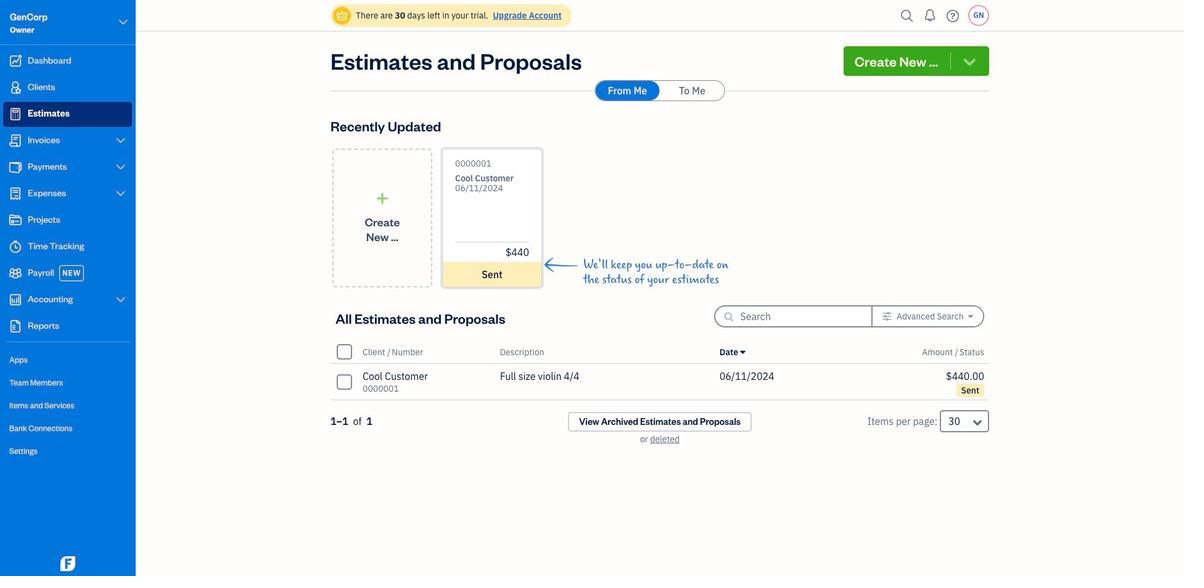 Task type: vqa. For each thing, say whether or not it's contained in the screenshot.
the Aging related to Accounts Payable Aging
no



Task type: describe. For each thing, give the bounding box(es) containing it.
notifications image
[[920, 3, 940, 28]]

search image
[[897, 6, 917, 25]]

Search text field
[[740, 307, 851, 326]]

chart image
[[8, 294, 23, 306]]

team image
[[8, 267, 23, 279]]

chevrondown image
[[961, 52, 978, 70]]

crown image
[[335, 9, 348, 22]]

dashboard image
[[8, 55, 23, 67]]

project image
[[8, 214, 23, 226]]

chevron large down image for expense icon
[[115, 189, 126, 199]]



Task type: locate. For each thing, give the bounding box(es) containing it.
chevron large down image for payment image
[[115, 162, 126, 172]]

chevron large down image
[[118, 15, 129, 30], [115, 136, 126, 146]]

3 chevron large down image from the top
[[115, 295, 126, 305]]

invoice image
[[8, 134, 23, 147]]

plus image
[[375, 192, 389, 204]]

1 chevron large down image from the top
[[115, 162, 126, 172]]

freshbooks image
[[58, 556, 78, 571]]

1 vertical spatial chevron large down image
[[115, 136, 126, 146]]

expense image
[[8, 187, 23, 200]]

payment image
[[8, 161, 23, 173]]

chevron large down image for chart image
[[115, 295, 126, 305]]

go to help image
[[943, 6, 963, 25]]

0 vertical spatial chevron large down image
[[115, 162, 126, 172]]

caretdown image
[[740, 347, 745, 357]]

timer image
[[8, 241, 23, 253]]

1 vertical spatial chevron large down image
[[115, 189, 126, 199]]

main element
[[0, 0, 167, 576]]

2 vertical spatial chevron large down image
[[115, 295, 126, 305]]

report image
[[8, 320, 23, 332]]

2 chevron large down image from the top
[[115, 189, 126, 199]]

0 vertical spatial chevron large down image
[[118, 15, 129, 30]]

chevron large down image
[[115, 162, 126, 172], [115, 189, 126, 199], [115, 295, 126, 305]]

client image
[[8, 81, 23, 94]]

estimate image
[[8, 108, 23, 120]]



